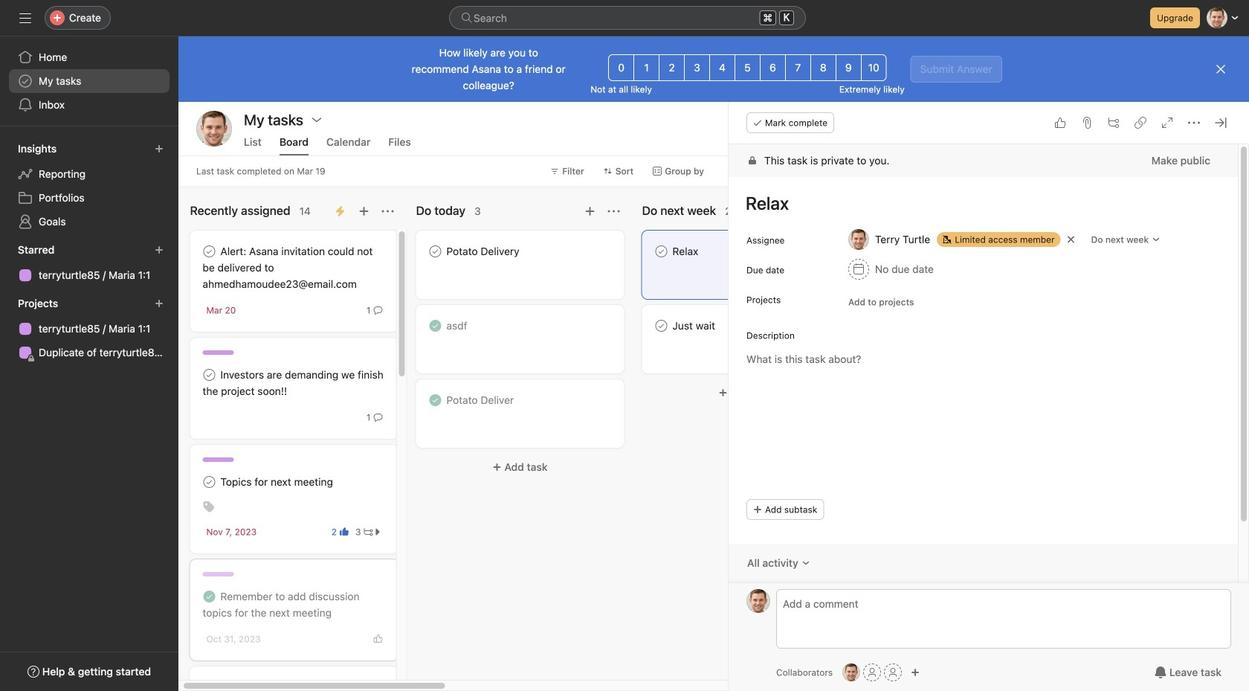 Task type: vqa. For each thing, say whether or not it's contained in the screenshot.
Home Link
no



Task type: locate. For each thing, give the bounding box(es) containing it.
1 completed image from the top
[[427, 317, 445, 335]]

Mark complete checkbox
[[201, 243, 218, 260], [653, 243, 671, 260], [653, 317, 671, 335], [201, 366, 218, 384], [201, 473, 218, 491], [201, 679, 218, 691]]

2 likes. you liked this task image
[[340, 528, 349, 536]]

remove assignee image
[[1067, 235, 1076, 244]]

more section actions image right add task image on the top of page
[[608, 205, 620, 217]]

1 comment image
[[374, 306, 383, 315], [374, 413, 383, 422]]

dismiss image
[[1216, 63, 1228, 75]]

0 horizontal spatial add or remove collaborators image
[[843, 664, 861, 682]]

more section actions image
[[382, 205, 394, 217], [608, 205, 620, 217]]

add task image
[[584, 205, 596, 217]]

rules for recently assigned image
[[334, 205, 346, 217]]

0 vertical spatial completed checkbox
[[427, 317, 445, 335]]

1 vertical spatial 1 comment image
[[374, 413, 383, 422]]

mark complete image
[[427, 243, 445, 260], [653, 317, 671, 335], [201, 366, 218, 384]]

Mark complete checkbox
[[427, 243, 445, 260]]

completed image
[[427, 317, 445, 335], [427, 391, 445, 409]]

1 vertical spatial mark complete image
[[653, 317, 671, 335]]

full screen image
[[1162, 117, 1174, 129]]

1 horizontal spatial more section actions image
[[608, 205, 620, 217]]

0 horizontal spatial more section actions image
[[382, 205, 394, 217]]

1 vertical spatial completed image
[[427, 391, 445, 409]]

more section actions image right add task icon
[[382, 205, 394, 217]]

2 completed image from the top
[[427, 391, 445, 409]]

completed image for the rightmost completed checkbox
[[427, 317, 445, 335]]

insights element
[[0, 135, 179, 237]]

starred element
[[0, 237, 179, 290]]

add or remove collaborators image
[[843, 664, 861, 682], [912, 668, 920, 677]]

0 vertical spatial 1 comment image
[[374, 306, 383, 315]]

0 vertical spatial mark complete image
[[427, 243, 445, 260]]

None field
[[449, 6, 807, 30]]

None radio
[[685, 54, 711, 81], [760, 54, 786, 81], [861, 54, 887, 81], [685, 54, 711, 81], [760, 54, 786, 81], [861, 54, 887, 81]]

2 vertical spatial mark complete image
[[201, 366, 218, 384]]

mark complete image
[[201, 243, 218, 260], [653, 243, 671, 260], [201, 473, 218, 491], [201, 679, 218, 691]]

view profile settings image
[[196, 111, 232, 147]]

1 horizontal spatial completed checkbox
[[427, 317, 445, 335]]

main content
[[729, 144, 1239, 650]]

2 horizontal spatial mark complete image
[[653, 317, 671, 335]]

None radio
[[609, 54, 635, 81], [634, 54, 660, 81], [659, 54, 685, 81], [710, 54, 736, 81], [735, 54, 761, 81], [786, 54, 812, 81], [811, 54, 837, 81], [836, 54, 862, 81], [609, 54, 635, 81], [634, 54, 660, 81], [659, 54, 685, 81], [710, 54, 736, 81], [735, 54, 761, 81], [786, 54, 812, 81], [811, 54, 837, 81], [836, 54, 862, 81]]

Completed checkbox
[[427, 317, 445, 335], [201, 588, 218, 606]]

2 1 comment image from the top
[[374, 413, 383, 422]]

attachments: add a file to this task, relax image
[[1082, 117, 1094, 129]]

copy task link image
[[1135, 117, 1147, 129]]

2 more section actions image from the left
[[608, 205, 620, 217]]

close details image
[[1216, 117, 1228, 129]]

0 horizontal spatial completed checkbox
[[201, 588, 218, 606]]

0 vertical spatial completed image
[[427, 317, 445, 335]]

option group
[[609, 54, 887, 81]]



Task type: describe. For each thing, give the bounding box(es) containing it.
1 1 comment image from the top
[[374, 306, 383, 315]]

Completed checkbox
[[427, 391, 445, 409]]

main content inside relax dialog
[[729, 144, 1239, 650]]

show options image
[[311, 114, 323, 126]]

hide sidebar image
[[19, 12, 31, 24]]

global element
[[0, 36, 179, 126]]

Task Name text field
[[737, 186, 1221, 220]]

new insights image
[[155, 144, 164, 153]]

open user profile image
[[747, 589, 771, 613]]

1 horizontal spatial mark complete image
[[427, 243, 445, 260]]

more actions for this task image
[[1189, 117, 1201, 129]]

relax dialog
[[729, 102, 1250, 691]]

completed image for completed option
[[427, 391, 445, 409]]

add task image
[[358, 205, 370, 217]]

0 horizontal spatial mark complete image
[[201, 366, 218, 384]]

1 more section actions image from the left
[[382, 205, 394, 217]]

0 likes. click to like this task image
[[374, 635, 383, 644]]

Search tasks, projects, and more text field
[[449, 6, 807, 30]]

add items to starred image
[[155, 246, 164, 254]]

add subtask image
[[1109, 117, 1121, 129]]

1 vertical spatial completed checkbox
[[201, 588, 218, 606]]

projects element
[[0, 290, 179, 368]]

0 likes. click to like this task image
[[1055, 117, 1067, 129]]

completed image
[[201, 588, 218, 606]]

1 horizontal spatial add or remove collaborators image
[[912, 668, 920, 677]]

all activity image
[[802, 559, 811, 568]]



